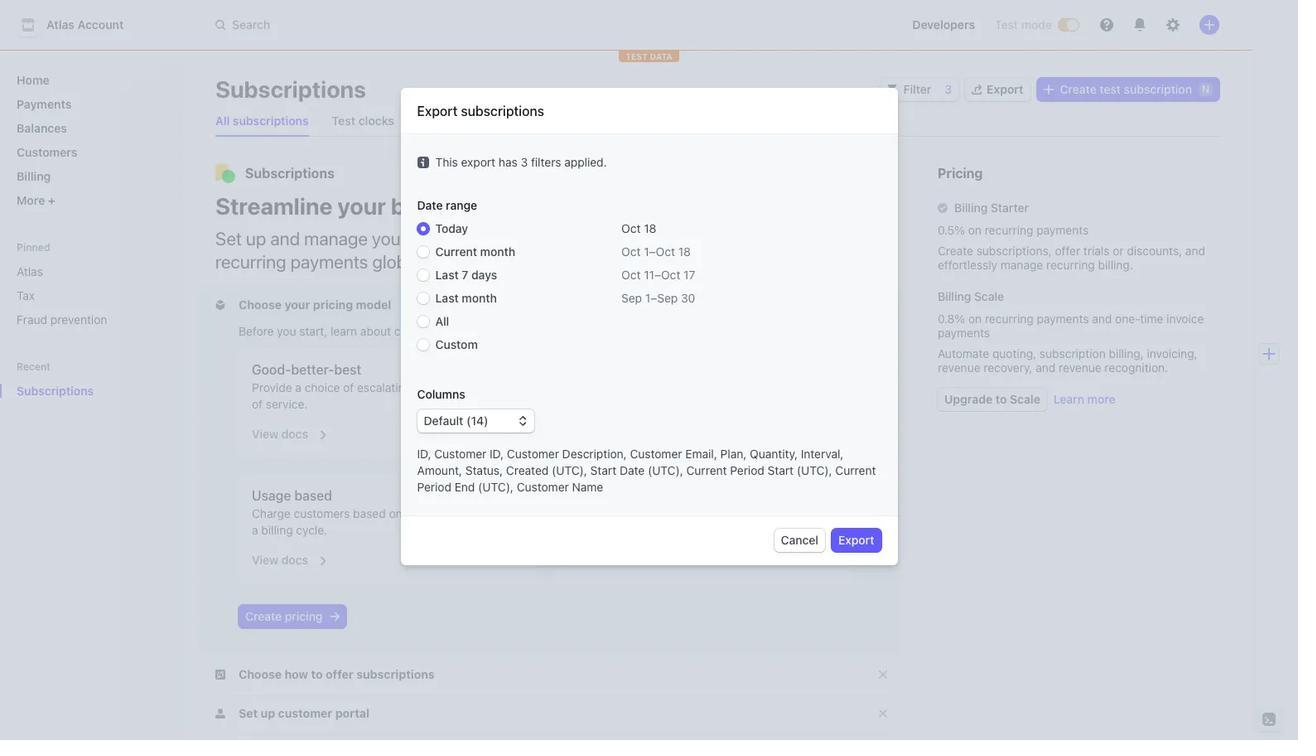 Task type: locate. For each thing, give the bounding box(es) containing it.
2 sep from the left
[[658, 291, 678, 305]]

to left capture
[[549, 228, 565, 249]]

subscription
[[1125, 82, 1193, 96], [1040, 346, 1106, 361]]

view docs down service.
[[252, 427, 308, 441]]

0 horizontal spatial sep
[[622, 291, 642, 305]]

view docs for other
[[564, 553, 621, 567]]

globally.
[[372, 251, 437, 273]]

1 vertical spatial subscriptions
[[245, 166, 335, 181]]

0 vertical spatial to
[[549, 228, 565, 249]]

more
[[17, 193, 48, 207]]

more
[[633, 228, 674, 249], [1088, 392, 1116, 406]]

2 vertical spatial –
[[651, 291, 658, 305]]

based right prices,
[[454, 380, 487, 395]]

subscriptions,
[[977, 244, 1052, 258]]

view docs button
[[242, 416, 329, 446], [242, 542, 329, 572], [555, 542, 641, 572]]

1 up 11
[[644, 244, 650, 258]]

svg image left filter
[[887, 85, 897, 95]]

payments up the offer
[[1037, 223, 1089, 237]]

0 horizontal spatial scale
[[975, 289, 1005, 303]]

2 vertical spatial based
[[353, 506, 386, 521]]

core navigation links element
[[10, 66, 169, 214]]

scale
[[975, 289, 1005, 303], [1010, 392, 1041, 406]]

a down charge
[[252, 523, 258, 537]]

0 horizontal spatial 3
[[521, 155, 528, 169]]

month
[[480, 244, 516, 258], [462, 291, 497, 305]]

export right cancel
[[839, 533, 875, 547]]

2 vertical spatial billing
[[938, 289, 972, 303]]

subscriptions
[[461, 103, 545, 118], [233, 114, 309, 128]]

revenue
[[678, 228, 741, 249], [938, 361, 981, 375], [1059, 361, 1102, 375]]

0 horizontal spatial based
[[295, 488, 332, 503]]

create
[[1061, 82, 1097, 96], [938, 244, 974, 258], [245, 609, 282, 623]]

0 vertical spatial month
[[480, 244, 516, 258]]

model inside other pricing model see products and prices guidance to help shape your pricing model.
[[649, 488, 687, 503]]

1 horizontal spatial revenue
[[938, 361, 981, 375]]

and right discounts,
[[1186, 244, 1206, 258]]

subscription up the learn
[[1040, 346, 1106, 361]]

and
[[271, 228, 300, 249], [745, 228, 774, 249], [1186, 244, 1206, 258], [1093, 312, 1113, 326], [1036, 361, 1056, 375], [639, 506, 659, 521]]

manage up choose your pricing model
[[304, 228, 368, 249]]

(utc), up prices
[[648, 463, 684, 477]]

on left tier
[[490, 380, 504, 395]]

a up service.
[[295, 380, 302, 395]]

revenue up upgrade
[[938, 361, 981, 375]]

0 horizontal spatial a
[[252, 523, 258, 537]]

test for test clocks
[[332, 114, 356, 128]]

payments inside streamline your billing workflows set up and manage your billing operations to capture more revenue and accept recurring payments globally.
[[291, 251, 368, 273]]

0 horizontal spatial export
[[417, 103, 458, 118]]

current down today
[[436, 244, 477, 258]]

customer up amount,
[[435, 446, 487, 461]]

create down 0.5%
[[938, 244, 974, 258]]

3 right filter
[[945, 82, 953, 96]]

0 vertical spatial more
[[633, 228, 674, 249]]

oct 11 – oct 17
[[622, 267, 696, 282]]

revenue up 17
[[678, 228, 741, 249]]

–
[[650, 244, 656, 258], [655, 267, 661, 282], [651, 291, 658, 305]]

– up 11
[[650, 244, 656, 258]]

svg image
[[887, 85, 897, 95], [1044, 85, 1054, 95], [216, 300, 225, 310]]

to inside other pricing model see products and prices guidance to help shape your pricing model.
[[750, 506, 761, 521]]

(utc), down interval,
[[797, 463, 833, 477]]

0 horizontal spatial atlas
[[17, 264, 43, 279]]

oct
[[622, 221, 641, 235], [622, 244, 641, 258], [656, 244, 676, 258], [622, 267, 641, 282], [661, 267, 681, 282]]

and right recovery,
[[1036, 361, 1056, 375]]

operations
[[461, 228, 545, 249]]

0 vertical spatial 1
[[644, 244, 650, 258]]

export button right cancel button
[[832, 529, 882, 552]]

view
[[252, 427, 279, 441], [252, 553, 279, 567], [564, 553, 591, 567]]

sep left 30
[[658, 291, 678, 305]]

18 up oct 1 – oct 18
[[644, 221, 657, 235]]

create left test
[[1061, 82, 1097, 96]]

billing down charge
[[261, 523, 293, 537]]

payments up choose your pricing model
[[291, 251, 368, 273]]

payments up automate
[[938, 326, 991, 340]]

1 horizontal spatial date
[[620, 463, 645, 477]]

1 horizontal spatial id,
[[490, 446, 504, 461]]

1 vertical spatial –
[[655, 267, 661, 282]]

1 vertical spatial to
[[996, 392, 1007, 406]]

model up about
[[356, 298, 391, 312]]

1 vertical spatial test
[[332, 114, 356, 128]]

1 vertical spatial 1
[[646, 291, 651, 305]]

test left clocks
[[332, 114, 356, 128]]

0 horizontal spatial 18
[[644, 221, 657, 235]]

0 horizontal spatial of
[[252, 397, 263, 411]]

1 vertical spatial subscription
[[1040, 346, 1106, 361]]

last for last 7 days
[[436, 267, 459, 282]]

billing inside core navigation links element
[[17, 169, 51, 183]]

upgrade to scale
[[945, 392, 1041, 406]]

0 vertical spatial –
[[650, 244, 656, 258]]

developers link
[[906, 12, 982, 38]]

last left 7
[[436, 267, 459, 282]]

1 vertical spatial period
[[417, 480, 452, 494]]

before
[[239, 324, 274, 338]]

recurring up subscriptions,
[[985, 223, 1034, 237]]

tab list
[[209, 106, 1220, 137]]

oct left 11
[[622, 267, 641, 282]]

export button down test mode
[[966, 78, 1031, 101]]

customer
[[435, 446, 487, 461], [507, 446, 559, 461], [630, 446, 683, 461], [517, 480, 569, 494]]

to down recovery,
[[996, 392, 1007, 406]]

0 vertical spatial 3
[[945, 82, 953, 96]]

test data
[[626, 51, 673, 61]]

discounts,
[[1128, 244, 1183, 258]]

2 horizontal spatial based
[[454, 380, 487, 395]]

0 horizontal spatial subscription
[[1040, 346, 1106, 361]]

pinned
[[17, 241, 50, 254]]

1 last from the top
[[436, 267, 459, 282]]

0 horizontal spatial test
[[332, 114, 356, 128]]

billing starter
[[955, 201, 1030, 215]]

billing for billing scale 0.8% on recurring payments and one-time invoice payments automate quoting, subscription billing, invoicing, revenue recovery, and revenue recognition.
[[938, 289, 972, 303]]

2 last from the top
[[436, 291, 459, 305]]

svg image left the choose
[[216, 300, 225, 310]]

end
[[455, 480, 475, 494]]

view docs button for other
[[555, 542, 641, 572]]

applied.
[[565, 155, 607, 169]]

1 vertical spatial billing
[[955, 201, 988, 215]]

view for other pricing model
[[564, 553, 591, 567]]

more inside streamline your billing workflows set up and manage your billing operations to capture more revenue and accept recurring payments globally.
[[633, 228, 674, 249]]

1 horizontal spatial to
[[750, 506, 761, 521]]

of down provide
[[252, 397, 263, 411]]

1 start from the left
[[591, 463, 617, 477]]

payments
[[1037, 223, 1089, 237], [291, 251, 368, 273], [1037, 312, 1090, 326], [938, 326, 991, 340]]

create left svg image
[[245, 609, 282, 623]]

0 vertical spatial subscription
[[1125, 82, 1193, 96]]

choice
[[305, 380, 340, 395]]

up
[[246, 228, 266, 249]]

0 vertical spatial manage
[[304, 228, 368, 249]]

2 vertical spatial create
[[245, 609, 282, 623]]

0 horizontal spatial period
[[417, 480, 452, 494]]

more inside learn more link
[[1088, 392, 1116, 406]]

1 horizontal spatial a
[[295, 380, 302, 395]]

1 horizontal spatial export button
[[966, 78, 1031, 101]]

0 horizontal spatial subscriptions
[[233, 114, 309, 128]]

before you start, learn about common recurring pricing models.
[[239, 324, 578, 338]]

oct up oct 1 – oct 18
[[622, 221, 641, 235]]

revenue up learn more
[[1059, 361, 1102, 375]]

0 vertical spatial export
[[987, 82, 1024, 96]]

pricing up products
[[603, 488, 645, 503]]

recognition.
[[1105, 361, 1169, 375]]

0.5% on recurring payments create subscriptions, offer trials or discounts, and effortlessly manage recurring billing.
[[938, 223, 1206, 272]]

0 horizontal spatial revenue
[[678, 228, 741, 249]]

billing up 0.5%
[[955, 201, 988, 215]]

and inside other pricing model see products and prices guidance to help shape your pricing model.
[[639, 506, 659, 521]]

filter
[[904, 82, 932, 96]]

billing
[[391, 192, 457, 220], [411, 228, 457, 249], [261, 523, 293, 537]]

date down description,
[[620, 463, 645, 477]]

month down days
[[462, 291, 497, 305]]

view docs for usage
[[252, 553, 308, 567]]

0 horizontal spatial create
[[245, 609, 282, 623]]

pinned element
[[10, 258, 169, 333]]

id, up amount,
[[417, 446, 431, 461]]

18 up 17
[[679, 244, 691, 258]]

model
[[356, 298, 391, 312], [649, 488, 687, 503]]

balances
[[17, 121, 67, 135]]

pricing down products
[[591, 523, 628, 537]]

0 vertical spatial atlas
[[46, 17, 75, 31]]

0 vertical spatial 18
[[644, 221, 657, 235]]

0 vertical spatial based
[[454, 380, 487, 395]]

1 vertical spatial create
[[938, 244, 974, 258]]

to inside button
[[996, 392, 1007, 406]]

id, customer id, customer description, customer email, plan, quantity, interval, amount, status, created (utc), start date (utc), current period start (utc), current period end (utc), customer name
[[417, 446, 876, 494]]

account
[[78, 17, 124, 31]]

1 vertical spatial billing
[[411, 228, 457, 249]]

atlas
[[46, 17, 75, 31], [17, 264, 43, 279]]

starter
[[991, 201, 1030, 215]]

create pricing link
[[239, 605, 346, 628]]

billing,
[[1109, 346, 1144, 361]]

1 horizontal spatial svg image
[[887, 85, 897, 95]]

test left mode
[[995, 17, 1019, 31]]

2 vertical spatial subscriptions
[[17, 384, 94, 398]]

id, up 'status,'
[[490, 446, 504, 461]]

0 horizontal spatial manage
[[304, 228, 368, 249]]

better-
[[291, 362, 334, 377]]

2 horizontal spatial create
[[1061, 82, 1097, 96]]

last
[[436, 267, 459, 282], [436, 291, 459, 305]]

billing inside billing scale 0.8% on recurring payments and one-time invoice payments automate quoting, subscription billing, invoicing, revenue recovery, and revenue recognition.
[[938, 289, 972, 303]]

1 vertical spatial 18
[[679, 244, 691, 258]]

recurring up quoting,
[[985, 312, 1034, 326]]

model up prices
[[649, 488, 687, 503]]

subscriptions
[[216, 75, 366, 103], [245, 166, 335, 181], [17, 384, 94, 398]]

upgrade
[[945, 392, 993, 406]]

customers
[[294, 506, 350, 521]]

quoting,
[[993, 346, 1037, 361]]

oct down oct 18
[[622, 244, 641, 258]]

1 vertical spatial a
[[252, 523, 258, 537]]

scale down effortlessly
[[975, 289, 1005, 303]]

service.
[[266, 397, 308, 411]]

and right up
[[271, 228, 300, 249]]

provide
[[252, 380, 292, 395]]

recent navigation links element
[[0, 360, 182, 404]]

period
[[731, 463, 765, 477], [417, 480, 452, 494]]

atlas link
[[10, 258, 169, 285]]

atlas down "pinned"
[[17, 264, 43, 279]]

1 horizontal spatial create
[[938, 244, 974, 258]]

2 horizontal spatial svg image
[[1044, 85, 1054, 95]]

this export has 3 filters applied.
[[436, 155, 607, 169]]

1 horizontal spatial test
[[995, 17, 1019, 31]]

2 horizontal spatial export
[[987, 82, 1024, 96]]

1 for sep 1
[[646, 291, 651, 305]]

0 horizontal spatial export button
[[832, 529, 882, 552]]

escalating
[[357, 380, 412, 395]]

view docs down see
[[564, 553, 621, 567]]

docs down cycle.
[[282, 553, 308, 567]]

atlas inside button
[[46, 17, 75, 31]]

all
[[216, 114, 230, 128], [436, 314, 450, 328]]

0 horizontal spatial svg image
[[216, 300, 225, 310]]

2 vertical spatial to
[[750, 506, 761, 521]]

based up the customers on the bottom of the page
[[295, 488, 332, 503]]

1 vertical spatial of
[[252, 397, 263, 411]]

manage inside streamline your billing workflows set up and manage your billing operations to capture more revenue and accept recurring payments globally.
[[304, 228, 368, 249]]

your inside dropdown button
[[285, 298, 310, 312]]

date
[[417, 198, 443, 212], [620, 463, 645, 477]]

usage based charge customers based on how much they use in a billing cycle.
[[252, 488, 522, 537]]

0 horizontal spatial model
[[356, 298, 391, 312]]

view down service.
[[252, 427, 279, 441]]

1 horizontal spatial scale
[[1010, 392, 1041, 406]]

oct left 17
[[661, 267, 681, 282]]

capture
[[569, 228, 629, 249]]

0 vertical spatial of
[[343, 380, 354, 395]]

docs down service.
[[282, 427, 308, 441]]

0 vertical spatial all
[[216, 114, 230, 128]]

view docs button down products
[[555, 542, 641, 572]]

based left how
[[353, 506, 386, 521]]

subscriptions down recent
[[17, 384, 94, 398]]

0 vertical spatial model
[[356, 298, 391, 312]]

1 horizontal spatial based
[[353, 506, 386, 521]]

current down email, at the right bottom
[[687, 463, 727, 477]]

svg image inside choose your pricing model dropdown button
[[216, 300, 225, 310]]

atlas inside pinned element
[[17, 264, 43, 279]]

on inside usage based charge customers based on how much they use in a billing cycle.
[[389, 506, 403, 521]]

0 vertical spatial test
[[995, 17, 1019, 31]]

billing down date range
[[411, 228, 457, 249]]

pricing left models.
[[496, 324, 532, 338]]

docs down products
[[594, 553, 621, 567]]

view for good-better-best
[[252, 427, 279, 441]]

3
[[945, 82, 953, 96], [521, 155, 528, 169]]

pricing up learn
[[313, 298, 353, 312]]

2 horizontal spatial current
[[836, 463, 876, 477]]

on right 0.5%
[[969, 223, 982, 237]]

start,
[[299, 324, 328, 338]]

guidance
[[698, 506, 747, 521]]

clocks
[[359, 114, 395, 128]]

0 horizontal spatial id,
[[417, 446, 431, 461]]

month for current month
[[480, 244, 516, 258]]

1 horizontal spatial sep
[[658, 291, 678, 305]]

choose
[[239, 298, 282, 312]]

payments link
[[10, 90, 169, 118]]

1 horizontal spatial 3
[[945, 82, 953, 96]]

2 vertical spatial export
[[839, 533, 875, 547]]

1 horizontal spatial more
[[1088, 392, 1116, 406]]

to left help
[[750, 506, 761, 521]]

1 vertical spatial scale
[[1010, 392, 1041, 406]]

start down description,
[[591, 463, 617, 477]]

0 horizontal spatial to
[[549, 228, 565, 249]]

current down interval,
[[836, 463, 876, 477]]

today
[[436, 221, 468, 235]]

2 horizontal spatial to
[[996, 392, 1007, 406]]

billing up the 0.8%
[[938, 289, 972, 303]]

0 vertical spatial date
[[417, 198, 443, 212]]

view down see
[[564, 553, 591, 567]]

1 vertical spatial month
[[462, 291, 497, 305]]

products
[[588, 506, 636, 521]]

more up 11
[[633, 228, 674, 249]]

one-
[[1116, 312, 1141, 326]]

offer
[[1056, 244, 1081, 258]]

0 vertical spatial billing
[[17, 169, 51, 183]]

svg image left test
[[1044, 85, 1054, 95]]

0 vertical spatial a
[[295, 380, 302, 395]]

1 vertical spatial date
[[620, 463, 645, 477]]

you
[[277, 324, 296, 338]]

last down last 7 days
[[436, 291, 459, 305]]

view docs down cycle.
[[252, 553, 308, 567]]

pricing inside dropdown button
[[313, 298, 353, 312]]

n
[[1203, 83, 1210, 95]]

and inside the 0.5% on recurring payments create subscriptions, offer trials or discounts, and effortlessly manage recurring billing.
[[1186, 244, 1206, 258]]

– for oct 18
[[650, 244, 656, 258]]

see
[[564, 506, 585, 521]]

subscriptions inside tab list
[[233, 114, 309, 128]]

based
[[454, 380, 487, 395], [295, 488, 332, 503], [353, 506, 386, 521]]

subscriptions up streamline
[[245, 166, 335, 181]]

your
[[338, 192, 386, 220], [372, 228, 407, 249], [285, 298, 310, 312], [564, 523, 588, 537]]

columns
[[417, 387, 466, 401]]

all subscriptions link
[[209, 109, 315, 133]]

billing inside usage based charge customers based on how much they use in a billing cycle.
[[261, 523, 293, 537]]

view docs button down service.
[[242, 416, 329, 446]]

1 vertical spatial manage
[[1001, 258, 1044, 272]]

last month
[[436, 291, 497, 305]]

your inside other pricing model see products and prices guidance to help shape your pricing model.
[[564, 523, 588, 537]]

atlas left the account
[[46, 17, 75, 31]]

svg image for create test subscription
[[1044, 85, 1054, 95]]

subscription inside billing scale 0.8% on recurring payments and one-time invoice payments automate quoting, subscription billing, invoicing, revenue recovery, and revenue recognition.
[[1040, 346, 1106, 361]]

– up sep 1 – sep 30
[[655, 267, 661, 282]]

1 id, from the left
[[417, 446, 431, 461]]

scale inside button
[[1010, 392, 1041, 406]]

0 vertical spatial create
[[1061, 82, 1097, 96]]

1 horizontal spatial all
[[436, 314, 450, 328]]

1 horizontal spatial current
[[687, 463, 727, 477]]

oct for 11
[[622, 267, 641, 282]]

all subscriptions
[[216, 114, 309, 128]]

subscriptions up all subscriptions
[[216, 75, 366, 103]]

0 horizontal spatial start
[[591, 463, 617, 477]]

start down quantity,
[[768, 463, 794, 477]]

good-
[[252, 362, 291, 377]]

1 horizontal spatial 18
[[679, 244, 691, 258]]

0 vertical spatial export button
[[966, 78, 1031, 101]]

export up this
[[417, 103, 458, 118]]

manage left the offer
[[1001, 258, 1044, 272]]

0 vertical spatial scale
[[975, 289, 1005, 303]]

streamline
[[216, 192, 333, 220]]

date left range
[[417, 198, 443, 212]]



Task type: vqa. For each thing, say whether or not it's contained in the screenshot.
Add customer
no



Task type: describe. For each thing, give the bounding box(es) containing it.
create for create pricing
[[245, 609, 282, 623]]

pricing
[[938, 166, 983, 181]]

month for last month
[[462, 291, 497, 305]]

30
[[681, 291, 696, 305]]

all for all
[[436, 314, 450, 328]]

charge
[[252, 506, 291, 521]]

time
[[1141, 312, 1164, 326]]

use
[[490, 506, 509, 521]]

effortlessly
[[938, 258, 998, 272]]

date range
[[417, 198, 478, 212]]

billing link
[[10, 162, 169, 190]]

test
[[1100, 82, 1121, 96]]

revenue inside streamline your billing workflows set up and manage your billing operations to capture more revenue and accept recurring payments globally.
[[678, 228, 741, 249]]

last for last month
[[436, 291, 459, 305]]

oct up oct 11 – oct 17
[[656, 244, 676, 258]]

– for oct 17
[[655, 267, 661, 282]]

atlas account button
[[17, 13, 140, 36]]

subscriptions for export subscriptions
[[461, 103, 545, 118]]

interval,
[[801, 446, 844, 461]]

recurring inside streamline your billing workflows set up and manage your billing operations to capture more revenue and accept recurring payments globally.
[[216, 251, 286, 273]]

invoicing,
[[1148, 346, 1198, 361]]

0 vertical spatial period
[[731, 463, 765, 477]]

customer down created
[[517, 480, 569, 494]]

billing.
[[1099, 258, 1134, 272]]

2 id, from the left
[[490, 446, 504, 461]]

0 horizontal spatial current
[[436, 244, 477, 258]]

docs for better-
[[282, 427, 308, 441]]

create for create test subscription
[[1061, 82, 1097, 96]]

billing for billing
[[17, 169, 51, 183]]

atlas for atlas
[[17, 264, 43, 279]]

test clocks link
[[325, 109, 401, 133]]

11
[[644, 267, 655, 282]]

learn
[[1054, 392, 1085, 406]]

svg image for filter
[[887, 85, 897, 95]]

create inside the 0.5% on recurring payments create subscriptions, offer trials or discounts, and effortlessly manage recurring billing.
[[938, 244, 974, 258]]

payments inside the 0.5% on recurring payments create subscriptions, offer trials or discounts, and effortlessly manage recurring billing.
[[1037, 223, 1089, 237]]

balances link
[[10, 114, 169, 142]]

manage inside the 0.5% on recurring payments create subscriptions, offer trials or discounts, and effortlessly manage recurring billing.
[[1001, 258, 1044, 272]]

invoice
[[1167, 312, 1205, 326]]

amount,
[[417, 463, 462, 477]]

mode
[[1022, 17, 1053, 31]]

home link
[[10, 66, 169, 94]]

0 vertical spatial subscriptions
[[216, 75, 366, 103]]

0.5%
[[938, 223, 966, 237]]

learn more
[[1054, 392, 1116, 406]]

create test subscription
[[1061, 82, 1193, 96]]

recurring left 'billing.'
[[1047, 258, 1096, 272]]

all for all subscriptions
[[216, 114, 230, 128]]

1 sep from the left
[[622, 291, 642, 305]]

payments
[[17, 97, 72, 111]]

models.
[[536, 324, 578, 338]]

upgrade to scale button
[[938, 388, 1048, 411]]

choose your pricing model button
[[216, 297, 395, 313]]

customers link
[[10, 138, 169, 166]]

shape
[[790, 506, 823, 521]]

email,
[[686, 446, 718, 461]]

test mode
[[995, 17, 1053, 31]]

developers
[[913, 17, 976, 31]]

test for test mode
[[995, 17, 1019, 31]]

docs for pricing
[[594, 553, 621, 567]]

model.
[[631, 523, 667, 537]]

view for usage based
[[252, 553, 279, 567]]

recurring inside billing scale 0.8% on recurring payments and one-time invoice payments automate quoting, subscription billing, invoicing, revenue recovery, and revenue recognition.
[[985, 312, 1034, 326]]

1 vertical spatial export
[[417, 103, 458, 118]]

sep 1 – sep 30
[[622, 291, 696, 305]]

atlas account
[[46, 17, 124, 31]]

customer left email, at the right bottom
[[630, 446, 683, 461]]

1 vertical spatial export button
[[832, 529, 882, 552]]

current month
[[436, 244, 516, 258]]

7
[[462, 267, 469, 282]]

payments left one-
[[1037, 312, 1090, 326]]

create pricing
[[245, 609, 323, 623]]

quantity,
[[750, 446, 798, 461]]

oct for 1
[[622, 244, 641, 258]]

1 for oct 1
[[644, 244, 650, 258]]

good-better-best provide a choice of escalating prices, based on tier of service.
[[252, 362, 524, 411]]

0 vertical spatial billing
[[391, 192, 457, 220]]

docs for based
[[282, 553, 308, 567]]

billing scale 0.8% on recurring payments and one-time invoice payments automate quoting, subscription billing, invoicing, revenue recovery, and revenue recognition.
[[938, 289, 1205, 375]]

this
[[436, 155, 458, 169]]

test clocks
[[332, 114, 395, 128]]

automate
[[938, 346, 990, 361]]

pricing left svg image
[[285, 609, 323, 623]]

learn
[[331, 324, 357, 338]]

subscriptions inside subscriptions link
[[17, 384, 94, 398]]

– for sep 30
[[651, 291, 658, 305]]

prices,
[[415, 380, 451, 395]]

recovery,
[[984, 361, 1033, 375]]

view docs button for usage
[[242, 542, 329, 572]]

subscriptions for all subscriptions
[[233, 114, 309, 128]]

1 horizontal spatial of
[[343, 380, 354, 395]]

a inside usage based charge customers based on how much they use in a billing cycle.
[[252, 523, 258, 537]]

date inside id, customer id, customer description, customer email, plan, quantity, interval, amount, status, created (utc), start date (utc), current period start (utc), current period end (utc), customer name
[[620, 463, 645, 477]]

created
[[506, 463, 549, 477]]

2 start from the left
[[768, 463, 794, 477]]

to inside streamline your billing workflows set up and manage your billing operations to capture more revenue and accept recurring payments globally.
[[549, 228, 565, 249]]

based inside good-better-best provide a choice of escalating prices, based on tier of service.
[[454, 380, 487, 395]]

status,
[[466, 463, 503, 477]]

and left "accept"
[[745, 228, 774, 249]]

1 vertical spatial 3
[[521, 155, 528, 169]]

view docs for good-
[[252, 427, 308, 441]]

last 7 days
[[436, 267, 497, 282]]

export
[[461, 155, 496, 169]]

about
[[361, 324, 391, 338]]

other
[[564, 488, 600, 503]]

plan,
[[721, 446, 747, 461]]

help
[[764, 506, 787, 521]]

(utc), down 'status,'
[[478, 480, 514, 494]]

set
[[216, 228, 242, 249]]

billing for billing starter
[[955, 201, 988, 215]]

0 horizontal spatial date
[[417, 198, 443, 212]]

in
[[512, 506, 522, 521]]

prevention
[[50, 312, 107, 327]]

atlas for atlas account
[[46, 17, 75, 31]]

on inside the 0.5% on recurring payments create subscriptions, offer trials or discounts, and effortlessly manage recurring billing.
[[969, 223, 982, 237]]

Search search field
[[206, 10, 673, 40]]

filters
[[531, 155, 562, 169]]

a inside good-better-best provide a choice of escalating prices, based on tier of service.
[[295, 380, 302, 395]]

1 vertical spatial based
[[295, 488, 332, 503]]

recurring down last month
[[444, 324, 493, 338]]

2 horizontal spatial revenue
[[1059, 361, 1102, 375]]

pinned navigation links element
[[10, 240, 169, 333]]

accept
[[779, 228, 833, 249]]

customer up created
[[507, 446, 559, 461]]

common
[[394, 324, 441, 338]]

workflows
[[462, 192, 574, 220]]

export subscriptions
[[417, 103, 545, 118]]

prices
[[662, 506, 695, 521]]

tax link
[[10, 282, 169, 309]]

tier
[[507, 380, 524, 395]]

range
[[446, 198, 478, 212]]

oct for 18
[[622, 221, 641, 235]]

on inside billing scale 0.8% on recurring payments and one-time invoice payments automate quoting, subscription billing, invoicing, revenue recovery, and revenue recognition.
[[969, 312, 982, 326]]

svg image
[[329, 612, 339, 622]]

and left one-
[[1093, 312, 1113, 326]]

tab list containing all subscriptions
[[209, 106, 1220, 137]]

trials
[[1084, 244, 1110, 258]]

view docs button for good-
[[242, 416, 329, 446]]

cancel button
[[775, 529, 826, 552]]

home
[[17, 73, 49, 87]]

model inside dropdown button
[[356, 298, 391, 312]]

choose your pricing model
[[239, 298, 391, 312]]

(utc), up name
[[552, 463, 588, 477]]

how
[[406, 506, 428, 521]]

days
[[472, 267, 497, 282]]

on inside good-better-best provide a choice of escalating prices, based on tier of service.
[[490, 380, 504, 395]]

other pricing model see products and prices guidance to help shape your pricing model.
[[564, 488, 823, 537]]

1 horizontal spatial subscription
[[1125, 82, 1193, 96]]

search
[[232, 17, 270, 31]]

oct 18
[[622, 221, 657, 235]]

1 horizontal spatial export
[[839, 533, 875, 547]]

scale inside billing scale 0.8% on recurring payments and one-time invoice payments automate quoting, subscription billing, invoicing, revenue recovery, and revenue recognition.
[[975, 289, 1005, 303]]



